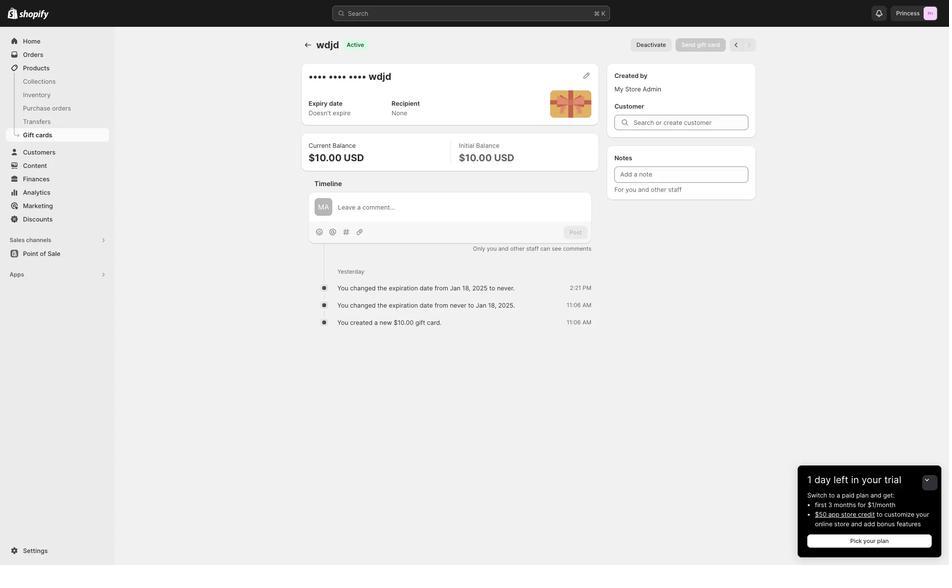 Task type: locate. For each thing, give the bounding box(es) containing it.
0 horizontal spatial $10.00
[[309, 152, 342, 164]]

1 vertical spatial a
[[837, 492, 841, 500]]

0 vertical spatial the
[[378, 285, 387, 292]]

paid
[[842, 492, 855, 500]]

0 vertical spatial expiration
[[389, 285, 418, 292]]

0 vertical spatial from
[[435, 285, 448, 292]]

1 11:06 am from the top
[[567, 302, 592, 309]]

date inside expiry date doesn't expire
[[329, 100, 343, 107]]

usd inside initial balance $10.00 usd
[[494, 152, 515, 164]]

1 vertical spatial changed
[[350, 302, 376, 310]]

0 vertical spatial staff
[[669, 186, 682, 194]]

1 the from the top
[[378, 285, 387, 292]]

changed
[[350, 285, 376, 292], [350, 302, 376, 310]]

18,
[[463, 285, 471, 292], [488, 302, 497, 310]]

2 usd from the left
[[494, 152, 515, 164]]

you right for
[[626, 186, 637, 194]]

11:06
[[567, 302, 581, 309], [567, 319, 581, 326]]

the for you changed the expiration date from jan 18, 2025 to never.
[[378, 285, 387, 292]]

store down months
[[842, 511, 857, 519]]

Add a note text field
[[615, 167, 749, 183]]

inventory
[[23, 91, 51, 99]]

1 vertical spatial am
[[583, 319, 592, 326]]

can
[[541, 245, 550, 253]]

2 vertical spatial you
[[338, 319, 349, 327]]

0 vertical spatial changed
[[350, 285, 376, 292]]

other
[[651, 186, 667, 194], [510, 245, 525, 253]]

am
[[583, 302, 592, 309], [583, 319, 592, 326]]

1 horizontal spatial gift
[[697, 41, 707, 48]]

date down you changed the expiration date from jan 18, 2025 to never.
[[420, 302, 433, 310]]

0 horizontal spatial a
[[375, 319, 378, 327]]

2 balance from the left
[[476, 142, 500, 149]]

3 you from the top
[[338, 319, 349, 327]]

0 vertical spatial 18,
[[463, 285, 471, 292]]

1 horizontal spatial 18,
[[488, 302, 497, 310]]

0 vertical spatial 11:06
[[567, 302, 581, 309]]

a left new
[[375, 319, 378, 327]]

1 horizontal spatial balance
[[476, 142, 500, 149]]

am for you created a new $10.00 gift card.
[[583, 319, 592, 326]]

pick your plan link
[[808, 535, 932, 549]]

day
[[815, 475, 831, 486]]

1 horizontal spatial $10.00
[[394, 319, 414, 327]]

2 am from the top
[[583, 319, 592, 326]]

usd for initial balance $10.00 usd
[[494, 152, 515, 164]]

1 horizontal spatial usd
[[494, 152, 515, 164]]

for
[[858, 502, 866, 509]]

princess
[[897, 10, 920, 17]]

1 vertical spatial store
[[835, 521, 850, 528]]

2 expiration from the top
[[389, 302, 418, 310]]

2 horizontal spatial $10.00
[[459, 152, 492, 164]]

$10.00 right new
[[394, 319, 414, 327]]

$10.00 down the initial
[[459, 152, 492, 164]]

plan up for
[[857, 492, 869, 500]]

date for you changed the expiration date from jan 18, 2025 to never.
[[420, 285, 433, 292]]

0 horizontal spatial ••••
[[309, 71, 327, 82]]

gift left card.
[[416, 319, 425, 327]]

1 usd from the left
[[344, 152, 364, 164]]

features
[[897, 521, 921, 528]]

0 vertical spatial you
[[626, 186, 637, 194]]

1 balance from the left
[[333, 142, 356, 149]]

other left can
[[510, 245, 525, 253]]

content
[[23, 162, 47, 170]]

staff down "add a note" text box
[[669, 186, 682, 194]]

your right in
[[862, 475, 882, 486]]

expiration
[[389, 285, 418, 292], [389, 302, 418, 310]]

3 •••• from the left
[[349, 71, 367, 82]]

1 vertical spatial staff
[[527, 245, 539, 253]]

from left never
[[435, 302, 448, 310]]

1 vertical spatial wdjd
[[369, 71, 392, 82]]

0 vertical spatial am
[[583, 302, 592, 309]]

1 vertical spatial other
[[510, 245, 525, 253]]

settings
[[23, 548, 48, 555]]

date up you changed the expiration date from never to jan 18, 2025.
[[420, 285, 433, 292]]

1 vertical spatial jan
[[476, 302, 487, 310]]

customers
[[23, 149, 56, 156]]

collections link
[[6, 75, 109, 88]]

jan down 2025 at bottom
[[476, 302, 487, 310]]

2 from from the top
[[435, 302, 448, 310]]

1 you from the top
[[338, 285, 349, 292]]

to customize your online store and add bonus features
[[815, 511, 930, 528]]

and left the add
[[852, 521, 863, 528]]

3
[[829, 502, 833, 509]]

customize
[[885, 511, 915, 519]]

1 changed from the top
[[350, 285, 376, 292]]

princess image
[[924, 7, 938, 20]]

1 horizontal spatial ••••
[[329, 71, 347, 82]]

expiration for never
[[389, 302, 418, 310]]

current balance $10.00 usd
[[309, 142, 364, 164]]

settings link
[[6, 545, 109, 558]]

expiration up you created a new $10.00 gift card.
[[389, 302, 418, 310]]

1 vertical spatial you
[[338, 302, 349, 310]]

plan down "bonus"
[[878, 538, 889, 545]]

k
[[602, 10, 606, 17]]

created by
[[615, 72, 648, 80]]

$10.00 inside initial balance $10.00 usd
[[459, 152, 492, 164]]

date for you changed the expiration date from never to jan 18, 2025.
[[420, 302, 433, 310]]

staff for for you and other staff
[[669, 186, 682, 194]]

1 vertical spatial gift
[[416, 319, 425, 327]]

0 horizontal spatial balance
[[333, 142, 356, 149]]

balance inside current balance $10.00 usd
[[333, 142, 356, 149]]

0 vertical spatial other
[[651, 186, 667, 194]]

•••• up expiry
[[309, 71, 327, 82]]

discounts link
[[6, 213, 109, 226]]

doesn't
[[309, 109, 331, 117]]

1 vertical spatial you
[[487, 245, 497, 253]]

you right the only
[[487, 245, 497, 253]]

the
[[378, 285, 387, 292], [378, 302, 387, 310]]

balance inside initial balance $10.00 usd
[[476, 142, 500, 149]]

and
[[638, 186, 649, 194], [499, 245, 509, 253], [871, 492, 882, 500], [852, 521, 863, 528]]

1 horizontal spatial jan
[[476, 302, 487, 310]]

1 vertical spatial your
[[917, 511, 930, 519]]

0 horizontal spatial wdjd
[[316, 39, 339, 51]]

$10.00 inside current balance $10.00 usd
[[309, 152, 342, 164]]

expiration up you changed the expiration date from never to jan 18, 2025.
[[389, 285, 418, 292]]

1 horizontal spatial other
[[651, 186, 667, 194]]

card
[[708, 41, 720, 48]]

1 vertical spatial the
[[378, 302, 387, 310]]

staff for only you and other staff can see comments
[[527, 245, 539, 253]]

0 horizontal spatial plan
[[857, 492, 869, 500]]

1 horizontal spatial plan
[[878, 538, 889, 545]]

date up expire
[[329, 100, 343, 107]]

2 11:06 am from the top
[[567, 319, 592, 326]]

and up $1/month
[[871, 492, 882, 500]]

your
[[862, 475, 882, 486], [917, 511, 930, 519], [864, 538, 876, 545]]

from for never
[[435, 302, 448, 310]]

gift inside button
[[697, 41, 707, 48]]

0 horizontal spatial other
[[510, 245, 525, 253]]

1 horizontal spatial you
[[626, 186, 637, 194]]

jan
[[450, 285, 461, 292], [476, 302, 487, 310]]

home link
[[6, 34, 109, 48]]

products link
[[6, 61, 109, 75]]

••••
[[309, 71, 327, 82], [329, 71, 347, 82], [349, 71, 367, 82]]

to
[[490, 285, 496, 292], [468, 302, 474, 310], [829, 492, 835, 500], [877, 511, 883, 519]]

18, left 2025.
[[488, 302, 497, 310]]

1 horizontal spatial staff
[[669, 186, 682, 194]]

gift left card
[[697, 41, 707, 48]]

0 vertical spatial date
[[329, 100, 343, 107]]

transfers link
[[6, 115, 109, 128]]

11:06 am
[[567, 302, 592, 309], [567, 319, 592, 326]]

changed up created
[[350, 302, 376, 310]]

1 horizontal spatial wdjd
[[369, 71, 392, 82]]

a for new
[[375, 319, 378, 327]]

1 vertical spatial 11:06 am
[[567, 319, 592, 326]]

0 horizontal spatial jan
[[450, 285, 461, 292]]

admin
[[643, 85, 662, 93]]

orders link
[[6, 48, 109, 61]]

1 vertical spatial expiration
[[389, 302, 418, 310]]

get:
[[884, 492, 895, 500]]

sales channels button
[[6, 234, 109, 247]]

0 vertical spatial you
[[338, 285, 349, 292]]

1 vertical spatial date
[[420, 285, 433, 292]]

2 horizontal spatial ••••
[[349, 71, 367, 82]]

you changed the expiration date from never to jan 18, 2025.
[[338, 302, 515, 310]]

you for you changed the expiration date from jan 18, 2025 to never.
[[338, 285, 349, 292]]

point
[[23, 250, 38, 258]]

your up features
[[917, 511, 930, 519]]

shopify image
[[8, 8, 18, 19]]

•••• down active
[[349, 71, 367, 82]]

other down "add a note" text box
[[651, 186, 667, 194]]

1
[[808, 475, 812, 486]]

0 vertical spatial a
[[375, 319, 378, 327]]

•••• up expiry date doesn't expire
[[329, 71, 347, 82]]

you for only
[[487, 245, 497, 253]]

0 vertical spatial gift
[[697, 41, 707, 48]]

staff
[[669, 186, 682, 194], [527, 245, 539, 253]]

2:21 pm
[[570, 285, 592, 292]]

your right pick
[[864, 538, 876, 545]]

$10.00 down the current
[[309, 152, 342, 164]]

1 from from the top
[[435, 285, 448, 292]]

online
[[815, 521, 833, 528]]

balance right the current
[[333, 142, 356, 149]]

1 day left in your trial element
[[798, 491, 942, 558]]

0 vertical spatial your
[[862, 475, 882, 486]]

and right the only
[[499, 245, 509, 253]]

of
[[40, 250, 46, 258]]

1 vertical spatial plan
[[878, 538, 889, 545]]

staff left can
[[527, 245, 539, 253]]

1 vertical spatial 11:06
[[567, 319, 581, 326]]

changed down 'yesterday'
[[350, 285, 376, 292]]

1 11:06 from the top
[[567, 302, 581, 309]]

from up you changed the expiration date from never to jan 18, 2025.
[[435, 285, 448, 292]]

a left paid
[[837, 492, 841, 500]]

to down $1/month
[[877, 511, 883, 519]]

11:06 am for you changed the expiration date from never to jan 18, 2025.
[[567, 302, 592, 309]]

expiry date doesn't expire
[[309, 100, 351, 117]]

18, left 2025 at bottom
[[463, 285, 471, 292]]

usd inside current balance $10.00 usd
[[344, 152, 364, 164]]

0 horizontal spatial you
[[487, 245, 497, 253]]

point of sale link
[[6, 247, 109, 261]]

2 11:06 from the top
[[567, 319, 581, 326]]

usd
[[344, 152, 364, 164], [494, 152, 515, 164]]

you for you changed the expiration date from never to jan 18, 2025.
[[338, 302, 349, 310]]

2 you from the top
[[338, 302, 349, 310]]

⌘
[[594, 10, 600, 17]]

point of sale
[[23, 250, 60, 258]]

next image
[[745, 40, 754, 50]]

left
[[834, 475, 849, 486]]

0 vertical spatial jan
[[450, 285, 461, 292]]

0 horizontal spatial staff
[[527, 245, 539, 253]]

1 am from the top
[[583, 302, 592, 309]]

store down $50 app store credit
[[835, 521, 850, 528]]

balance right the initial
[[476, 142, 500, 149]]

jan up never
[[450, 285, 461, 292]]

changed for you changed the expiration date from never to jan 18, 2025.
[[350, 302, 376, 310]]

notes
[[615, 154, 633, 162]]

orders
[[23, 51, 43, 58]]

2 changed from the top
[[350, 302, 376, 310]]

1 horizontal spatial a
[[837, 492, 841, 500]]

1 expiration from the top
[[389, 285, 418, 292]]

usd for current balance $10.00 usd
[[344, 152, 364, 164]]

1 vertical spatial from
[[435, 302, 448, 310]]

0 horizontal spatial 18,
[[463, 285, 471, 292]]

0 vertical spatial 11:06 am
[[567, 302, 592, 309]]

active
[[347, 41, 364, 48]]

store
[[626, 85, 641, 93]]

2 vertical spatial date
[[420, 302, 433, 310]]

0 horizontal spatial usd
[[344, 152, 364, 164]]

2 the from the top
[[378, 302, 387, 310]]

pick your plan
[[851, 538, 889, 545]]

you
[[338, 285, 349, 292], [338, 302, 349, 310], [338, 319, 349, 327]]

transfers
[[23, 118, 51, 126]]



Task type: describe. For each thing, give the bounding box(es) containing it.
customer
[[615, 103, 645, 110]]

other for only
[[510, 245, 525, 253]]

search
[[348, 10, 369, 17]]

avatar with initials m a image
[[315, 198, 332, 216]]

0 vertical spatial store
[[842, 511, 857, 519]]

$50
[[815, 511, 827, 519]]

new
[[380, 319, 392, 327]]

pick
[[851, 538, 862, 545]]

11:06 for you created a new $10.00 gift card.
[[567, 319, 581, 326]]

gift cards
[[23, 131, 52, 139]]

2 vertical spatial your
[[864, 538, 876, 545]]

send gift card
[[682, 41, 720, 48]]

trial
[[885, 475, 902, 486]]

$50 app store credit link
[[815, 511, 875, 519]]

0 horizontal spatial gift
[[416, 319, 425, 327]]

orders
[[52, 104, 71, 112]]

sale
[[48, 250, 60, 258]]

for you and other staff
[[615, 186, 682, 194]]

1 day left in your trial button
[[798, 466, 942, 486]]

the for you changed the expiration date from never to jan 18, 2025.
[[378, 302, 387, 310]]

discounts
[[23, 216, 53, 223]]

other for for
[[651, 186, 667, 194]]

from for jan
[[435, 285, 448, 292]]

your inside dropdown button
[[862, 475, 882, 486]]

comments
[[563, 245, 592, 253]]

products
[[23, 64, 50, 72]]

Leave a comment... text field
[[338, 203, 586, 212]]

to right never
[[468, 302, 474, 310]]

to inside to customize your online store and add bonus features
[[877, 511, 883, 519]]

home
[[23, 37, 41, 45]]

0 vertical spatial plan
[[857, 492, 869, 500]]

bonus
[[877, 521, 895, 528]]

⌘ k
[[594, 10, 606, 17]]

my
[[615, 85, 624, 93]]

and inside to customize your online store and add bonus features
[[852, 521, 863, 528]]

recipient
[[392, 100, 420, 107]]

analytics
[[23, 189, 50, 196]]

created
[[615, 72, 639, 80]]

expire
[[333, 109, 351, 117]]

expiration for jan
[[389, 285, 418, 292]]

post button
[[564, 226, 588, 239]]

deactivate
[[637, 41, 666, 48]]

by
[[641, 72, 648, 80]]

$10.00 for current balance $10.00 usd
[[309, 152, 342, 164]]

2 •••• from the left
[[329, 71, 347, 82]]

first 3 months for $1/month
[[815, 502, 896, 509]]

purchase orders link
[[6, 102, 109, 115]]

purchase
[[23, 104, 50, 112]]

send gift card button
[[676, 38, 726, 52]]

•••• •••• •••• wdjd
[[309, 71, 392, 82]]

customers link
[[6, 146, 109, 159]]

point of sale button
[[0, 247, 115, 261]]

only
[[473, 245, 486, 253]]

2025
[[473, 285, 488, 292]]

marketing
[[23, 202, 53, 210]]

store inside to customize your online store and add bonus features
[[835, 521, 850, 528]]

balance for initial balance $10.00 usd
[[476, 142, 500, 149]]

and right for
[[638, 186, 649, 194]]

yesterday
[[338, 268, 365, 276]]

my store admin
[[615, 85, 662, 93]]

11:06 for you changed the expiration date from never to jan 18, 2025.
[[567, 302, 581, 309]]

to right 2025 at bottom
[[490, 285, 496, 292]]

switch
[[808, 492, 828, 500]]

pm
[[583, 285, 592, 292]]

2025.
[[499, 302, 515, 310]]

finances link
[[6, 172, 109, 186]]

channels
[[26, 237, 51, 244]]

never.
[[497, 285, 515, 292]]

app
[[829, 511, 840, 519]]

gift
[[23, 131, 34, 139]]

first
[[815, 502, 827, 509]]

deactivate button
[[631, 38, 672, 52]]

you created a new $10.00 gift card.
[[338, 319, 442, 327]]

you for you created a new $10.00 gift card.
[[338, 319, 349, 327]]

in
[[852, 475, 860, 486]]

1 vertical spatial 18,
[[488, 302, 497, 310]]

$10.00 for initial balance $10.00 usd
[[459, 152, 492, 164]]

you changed the expiration date from jan 18, 2025 to never.
[[338, 285, 515, 292]]

initial
[[459, 142, 475, 149]]

timeline
[[315, 180, 342, 188]]

0 vertical spatial wdjd
[[316, 39, 339, 51]]

your inside to customize your online store and add bonus features
[[917, 511, 930, 519]]

card.
[[427, 319, 442, 327]]

11:06 am for you created a new $10.00 gift card.
[[567, 319, 592, 326]]

initial balance $10.00 usd
[[459, 142, 515, 164]]

2:21
[[570, 285, 581, 292]]

expiry
[[309, 100, 328, 107]]

apps button
[[6, 268, 109, 282]]

you for for
[[626, 186, 637, 194]]

created
[[350, 319, 373, 327]]

sales channels
[[10, 237, 51, 244]]

add
[[864, 521, 876, 528]]

1 day left in your trial
[[808, 475, 902, 486]]

collections
[[23, 78, 56, 85]]

never
[[450, 302, 467, 310]]

a for paid
[[837, 492, 841, 500]]

content link
[[6, 159, 109, 172]]

changed for you changed the expiration date from jan 18, 2025 to never.
[[350, 285, 376, 292]]

Search or create customer text field
[[634, 115, 749, 130]]

to up the 3
[[829, 492, 835, 500]]

see
[[552, 245, 562, 253]]

shopify image
[[19, 10, 49, 20]]

$50 app store credit
[[815, 511, 875, 519]]

none
[[392, 109, 408, 117]]

inventory link
[[6, 88, 109, 102]]

1 •••• from the left
[[309, 71, 327, 82]]

months
[[834, 502, 857, 509]]

only you and other staff can see comments
[[473, 245, 592, 253]]

balance for current balance $10.00 usd
[[333, 142, 356, 149]]

current
[[309, 142, 331, 149]]

am for you changed the expiration date from never to jan 18, 2025.
[[583, 302, 592, 309]]



Task type: vqa. For each thing, say whether or not it's contained in the screenshot.
messaging at right
no



